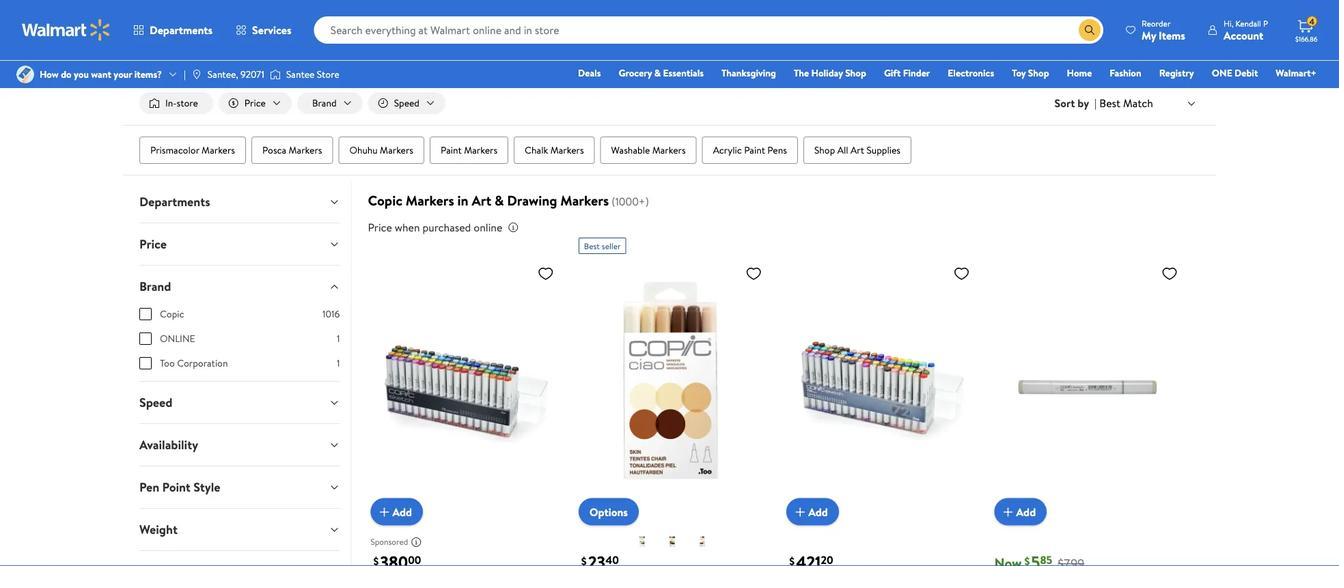 Task type: vqa. For each thing, say whether or not it's contained in the screenshot.
99
no



Task type: describe. For each thing, give the bounding box(es) containing it.
you
[[74, 68, 89, 81]]

add for add to cart image associated with "copic sketch marker set, 72a colors" image
[[392, 505, 412, 520]]

copic markers in art & drawing markers (1000+)
[[368, 191, 649, 210]]

2 paint from the left
[[744, 144, 765, 157]]

shop all art supplies
[[814, 144, 901, 157]]

registry link
[[1153, 66, 1200, 80]]

brand tab
[[128, 266, 351, 308]]

account
[[1224, 28, 1264, 43]]

sort by |
[[1055, 96, 1097, 111]]

art supplies link
[[240, 18, 290, 32]]

deals
[[578, 66, 601, 80]]

pen point style tab
[[128, 467, 351, 508]]

speed inside "tab"
[[139, 394, 172, 411]]

1 horizontal spatial speed button
[[368, 92, 446, 114]]

none checkbox inside brand group
[[139, 308, 152, 321]]

grocery & essentials
[[619, 66, 704, 80]]

online
[[160, 332, 195, 345]]

weight
[[139, 521, 178, 539]]

sponsored for ad disclaimer and feedback for ingridsponsoredproducts image
[[371, 537, 408, 548]]

0 horizontal spatial supplies
[[256, 18, 290, 32]]

electronics link
[[942, 66, 1000, 80]]

0 horizontal spatial shop
[[814, 144, 835, 157]]

prismacolor markers link
[[139, 137, 246, 164]]

0 horizontal spatial speed button
[[128, 382, 351, 424]]

weight tab
[[128, 509, 351, 551]]

how do you want your items?
[[40, 68, 162, 81]]

one debit
[[1212, 66, 1258, 80]]

art & drawing markers link
[[304, 18, 399, 32]]

essentials
[[663, 66, 704, 80]]

my
[[1142, 28, 1156, 43]]

add to favorites list, copic sketch marker set, 72a colors image
[[538, 265, 554, 282]]

ohuhu markers
[[350, 144, 413, 157]]

add to favorites list, copic sketch marker set, 72-colors, d image
[[954, 265, 970, 282]]

speed inside sort and filter section "element"
[[394, 96, 420, 110]]

art right all
[[851, 144, 864, 157]]

in-store
[[165, 96, 198, 110]]

finder
[[903, 66, 930, 80]]

sponsored for ad disclaimer and feedback for skylinedisplayad "image"
[[1149, 52, 1186, 64]]

4
[[1310, 16, 1315, 27]]

1 vertical spatial price button
[[128, 224, 351, 265]]

2 / from the left
[[295, 18, 299, 32]]

sewing
[[196, 18, 225, 32]]

add to cart image
[[1000, 504, 1016, 520]]

best seller
[[584, 240, 621, 252]]

speed tab
[[128, 382, 351, 424]]

chalk markers link
[[514, 137, 595, 164]]

paint markers
[[441, 144, 498, 157]]

in-
[[165, 96, 177, 110]]

debit
[[1235, 66, 1258, 80]]

sort and filter section element
[[123, 81, 1216, 125]]

copic markers link
[[414, 18, 474, 32]]

& up store
[[320, 18, 327, 32]]

1 for too corporation
[[337, 357, 340, 370]]

availability button
[[128, 424, 351, 466]]

copic sketch marker set, 72a colors image
[[371, 260, 559, 515]]

corporation
[[177, 357, 228, 370]]

markers for posca
[[289, 144, 322, 157]]

ohuhu
[[350, 144, 378, 157]]

departments tab
[[128, 181, 351, 223]]

when
[[395, 220, 420, 235]]

departments button
[[128, 181, 351, 223]]

ohuhu markers link
[[339, 137, 424, 164]]

art right the services on the left top
[[304, 18, 318, 32]]

1 horizontal spatial shop
[[845, 66, 866, 80]]

items?
[[134, 68, 162, 81]]

home link
[[1061, 66, 1098, 80]]

gift finder
[[884, 66, 930, 80]]

grocery
[[619, 66, 652, 80]]

walmart image
[[22, 19, 111, 41]]

pens
[[768, 144, 787, 157]]

price inside sort and filter section "element"
[[245, 96, 266, 110]]

art right in
[[472, 191, 491, 210]]

brights image
[[634, 533, 651, 550]]

& up online
[[495, 191, 504, 210]]

markers for washable
[[652, 144, 686, 157]]

1 vertical spatial brand button
[[128, 266, 351, 308]]

chalk
[[525, 144, 548, 157]]

brand inside tab
[[139, 278, 171, 295]]

posca markers link
[[251, 137, 333, 164]]

acrylic
[[713, 144, 742, 157]]

items
[[1159, 28, 1186, 43]]

price when purchased online
[[368, 220, 502, 235]]

grocery & essentials link
[[613, 66, 710, 80]]

seller
[[602, 240, 621, 252]]

 image for santee store
[[270, 68, 281, 81]]

options
[[590, 505, 628, 520]]

departments inside dropdown button
[[139, 193, 210, 211]]

gift finder link
[[878, 66, 936, 80]]

copic for copic markers in art & drawing markers (1000+)
[[368, 191, 402, 210]]

0 vertical spatial copic
[[414, 18, 438, 32]]

add for add to cart icon at the bottom of page
[[1016, 505, 1036, 520]]

markers for copic
[[406, 191, 454, 210]]

0 horizontal spatial |
[[184, 68, 186, 81]]

santee
[[286, 68, 315, 81]]

2 horizontal spatial shop
[[1028, 66, 1049, 80]]

kendall
[[1236, 17, 1261, 29]]

chalk markers
[[525, 144, 584, 157]]

how
[[40, 68, 59, 81]]

add button for copic sketch marker, warm gray no. 2 image
[[995, 499, 1047, 526]]

online
[[474, 220, 502, 235]]

store
[[177, 96, 198, 110]]

add to cart image for "copic sketch marker set, 72a colors" image
[[376, 504, 392, 520]]

holiday
[[811, 66, 843, 80]]

2 horizontal spatial price
[[368, 220, 392, 235]]

washable
[[611, 144, 650, 157]]

all
[[837, 144, 848, 157]]

add to favorites list, copic sketch marker, warm gray no. 2 image
[[1162, 265, 1178, 282]]

copic sketch marker set, 72-colors, d image
[[787, 260, 975, 515]]

brand group
[[139, 308, 340, 381]]

shop all art supplies link
[[803, 137, 912, 164]]

$166.86
[[1296, 34, 1318, 43]]

markers for prismacolor
[[202, 144, 235, 157]]

0 horizontal spatial drawing
[[329, 18, 364, 32]]

skin image
[[694, 533, 711, 550]]

acrylic paint pens link
[[702, 137, 798, 164]]

best for best seller
[[584, 240, 600, 252]]

price inside tab
[[139, 236, 167, 253]]

services
[[252, 23, 292, 38]]



Task type: locate. For each thing, give the bounding box(es) containing it.
1 horizontal spatial  image
[[270, 68, 281, 81]]

availability
[[139, 437, 198, 454]]

/
[[231, 18, 235, 32], [295, 18, 299, 32], [405, 18, 408, 32]]

2 vertical spatial copic
[[160, 308, 184, 321]]

None checkbox
[[139, 333, 152, 345], [139, 357, 152, 370], [139, 333, 152, 345], [139, 357, 152, 370]]

copic sketch marker, warm gray no. 2 image
[[995, 260, 1183, 515]]

 image
[[270, 68, 281, 81], [191, 69, 202, 80]]

santee, 92071
[[208, 68, 264, 81]]

0 horizontal spatial best
[[584, 240, 600, 252]]

brand up online
[[139, 278, 171, 295]]

departments button
[[122, 14, 224, 46]]

speed up ohuhu markers
[[394, 96, 420, 110]]

one debit link
[[1206, 66, 1264, 80]]

1 vertical spatial speed button
[[128, 382, 351, 424]]

1 vertical spatial price
[[368, 220, 392, 235]]

0 horizontal spatial brand
[[139, 278, 171, 295]]

ad disclaimer and feedback for skylinedisplayad image
[[1189, 53, 1200, 64]]

deals link
[[572, 66, 607, 80]]

hi,
[[1224, 17, 1234, 29]]

p
[[1263, 17, 1268, 29]]

1016
[[323, 308, 340, 321]]

 image right 92071
[[270, 68, 281, 81]]

0 horizontal spatial add to cart image
[[376, 504, 392, 520]]

1 horizontal spatial sponsored
[[1149, 52, 1186, 64]]

thanksgiving link
[[715, 66, 782, 80]]

2 horizontal spatial add button
[[995, 499, 1047, 526]]

1 horizontal spatial paint
[[744, 144, 765, 157]]

the
[[794, 66, 809, 80]]

1 horizontal spatial copic
[[368, 191, 402, 210]]

art right the sewing
[[240, 18, 254, 32]]

hi, kendall p account
[[1224, 17, 1268, 43]]

brand down store
[[312, 96, 337, 110]]

1 for online
[[337, 332, 340, 345]]

add to favorites list, copic ciao marker set, 6-colors, skin tones image
[[746, 265, 762, 282]]

the holiday shop link
[[788, 66, 873, 80]]

2 horizontal spatial add
[[1016, 505, 1036, 520]]

2 add from the left
[[808, 505, 828, 520]]

1 1 from the top
[[337, 332, 340, 345]]

toy shop
[[1012, 66, 1049, 80]]

purchased
[[423, 220, 471, 235]]

thanksgiving
[[722, 66, 776, 80]]

registry
[[1159, 66, 1194, 80]]

1 add from the left
[[392, 505, 412, 520]]

3 add from the left
[[1016, 505, 1036, 520]]

1 horizontal spatial add button
[[787, 499, 839, 526]]

2 horizontal spatial copic
[[414, 18, 438, 32]]

add
[[392, 505, 412, 520], [808, 505, 828, 520], [1016, 505, 1036, 520]]

posca
[[262, 144, 286, 157]]

1 horizontal spatial add to cart image
[[792, 504, 808, 520]]

add to cart image
[[376, 504, 392, 520], [792, 504, 808, 520]]

/ right the services on the left top
[[295, 18, 299, 32]]

santee,
[[208, 68, 238, 81]]

paint
[[441, 144, 462, 157], [744, 144, 765, 157]]

|
[[184, 68, 186, 81], [1095, 96, 1097, 111]]

best for best match
[[1100, 96, 1121, 111]]

price button inside sort and filter section "element"
[[219, 92, 292, 114]]

speed down "too"
[[139, 394, 172, 411]]

0 vertical spatial supplies
[[256, 18, 290, 32]]

2 vertical spatial price
[[139, 236, 167, 253]]

gift
[[884, 66, 901, 80]]

supplies right all
[[867, 144, 901, 157]]

the holiday shop
[[794, 66, 866, 80]]

0 vertical spatial sponsored
[[1149, 52, 1186, 64]]

crafts
[[159, 18, 185, 32]]

0 horizontal spatial add button
[[371, 499, 423, 526]]

style
[[194, 479, 220, 496]]

0 vertical spatial price
[[245, 96, 266, 110]]

1 vertical spatial supplies
[[867, 144, 901, 157]]

| right the by
[[1095, 96, 1097, 111]]

0 vertical spatial brand button
[[297, 92, 363, 114]]

in
[[457, 191, 468, 210]]

copic inside brand group
[[160, 308, 184, 321]]

copic
[[414, 18, 438, 32], [368, 191, 402, 210], [160, 308, 184, 321]]

sponsored
[[1149, 52, 1186, 64], [371, 537, 408, 548]]

0 horizontal spatial sponsored
[[371, 537, 408, 548]]

0 vertical spatial brand
[[312, 96, 337, 110]]

0 horizontal spatial paint
[[441, 144, 462, 157]]

shop
[[845, 66, 866, 80], [1028, 66, 1049, 80], [814, 144, 835, 157]]

reorder my items
[[1142, 17, 1186, 43]]

price
[[245, 96, 266, 110], [368, 220, 392, 235], [139, 236, 167, 253]]

| up store
[[184, 68, 186, 81]]

Walmart Site-Wide search field
[[314, 16, 1104, 44]]

1 / from the left
[[231, 18, 235, 32]]

best inside popup button
[[1100, 96, 1121, 111]]

shop right holiday
[[845, 66, 866, 80]]

paint up in
[[441, 144, 462, 157]]

weight button
[[128, 509, 351, 551]]

primary image
[[664, 533, 681, 550]]

brand inside sort and filter section "element"
[[312, 96, 337, 110]]

legal information image
[[508, 222, 519, 233]]

drawing up legal information image
[[507, 191, 557, 210]]

add button for copic sketch marker set, 72-colors, d image
[[787, 499, 839, 526]]

 image
[[16, 66, 34, 83]]

1 horizontal spatial speed
[[394, 96, 420, 110]]

1 vertical spatial sponsored
[[371, 537, 408, 548]]

departments inside popup button
[[150, 23, 213, 38]]

shop right toy
[[1028, 66, 1049, 80]]

0 vertical spatial 1
[[337, 332, 340, 345]]

1 horizontal spatial best
[[1100, 96, 1121, 111]]

1 vertical spatial |
[[1095, 96, 1097, 111]]

availability tab
[[128, 424, 351, 466]]

sponsored up registry
[[1149, 52, 1186, 64]]

sponsored left ad disclaimer and feedback for ingridsponsoredproducts image
[[371, 537, 408, 548]]

want
[[91, 68, 111, 81]]

sort
[[1055, 96, 1075, 111]]

brand button down price tab
[[128, 266, 351, 308]]

1 horizontal spatial drawing
[[507, 191, 557, 210]]

drawing
[[329, 18, 364, 32], [507, 191, 557, 210]]

brand button down store
[[297, 92, 363, 114]]

one
[[1212, 66, 1233, 80]]

0 horizontal spatial price
[[139, 236, 167, 253]]

1 vertical spatial departments
[[139, 193, 210, 211]]

ad disclaimer and feedback for ingridsponsoredproducts image
[[411, 537, 422, 548]]

0 horizontal spatial copic
[[160, 308, 184, 321]]

copic for copic
[[160, 308, 184, 321]]

services button
[[224, 14, 303, 46]]

price button down the departments tab
[[128, 224, 351, 265]]

tab
[[128, 551, 351, 566]]

2 horizontal spatial /
[[405, 18, 408, 32]]

1 horizontal spatial brand
[[312, 96, 337, 110]]

search icon image
[[1084, 25, 1095, 36]]

price button down 92071
[[219, 92, 292, 114]]

toy
[[1012, 66, 1026, 80]]

markers
[[366, 18, 399, 32], [440, 18, 474, 32], [202, 144, 235, 157], [289, 144, 322, 157], [380, 144, 413, 157], [464, 144, 498, 157], [550, 144, 584, 157], [652, 144, 686, 157], [406, 191, 454, 210], [561, 191, 609, 210]]

& right grocery
[[654, 66, 661, 80]]

arts
[[139, 18, 157, 32]]

electronics
[[948, 66, 994, 80]]

1 vertical spatial drawing
[[507, 191, 557, 210]]

pen point style button
[[128, 467, 351, 508]]

markers for paint
[[464, 144, 498, 157]]

1 vertical spatial best
[[584, 240, 600, 252]]

price tab
[[128, 224, 351, 265]]

pen point style
[[139, 479, 220, 496]]

0 horizontal spatial  image
[[191, 69, 202, 80]]

fashion
[[1110, 66, 1142, 80]]

speed
[[394, 96, 420, 110], [139, 394, 172, 411]]

1 add button from the left
[[371, 499, 423, 526]]

speed button up availability tab
[[128, 382, 351, 424]]

0 horizontal spatial speed
[[139, 394, 172, 411]]

toy shop link
[[1006, 66, 1055, 80]]

1 horizontal spatial supplies
[[867, 144, 901, 157]]

add to cart image for copic sketch marker set, 72-colors, d image
[[792, 504, 808, 520]]

arts crafts & sewing link
[[139, 18, 225, 32]]

brand button
[[297, 92, 363, 114], [128, 266, 351, 308]]

1
[[337, 332, 340, 345], [337, 357, 340, 370]]

speed button up ohuhu markers
[[368, 92, 446, 114]]

departments
[[150, 23, 213, 38], [139, 193, 210, 211]]

your
[[114, 68, 132, 81]]

best right the by
[[1100, 96, 1121, 111]]

 image for santee, 92071
[[191, 69, 202, 80]]

add button
[[371, 499, 423, 526], [787, 499, 839, 526], [995, 499, 1047, 526]]

0 vertical spatial price button
[[219, 92, 292, 114]]

3 add button from the left
[[995, 499, 1047, 526]]

options link
[[579, 499, 639, 526]]

1 vertical spatial copic
[[368, 191, 402, 210]]

prismacolor
[[150, 144, 199, 157]]

0 vertical spatial drawing
[[329, 18, 364, 32]]

price button
[[219, 92, 292, 114], [128, 224, 351, 265]]

1 paint from the left
[[441, 144, 462, 157]]

1 vertical spatial speed
[[139, 394, 172, 411]]

markers inside 'link'
[[202, 144, 235, 157]]

0 horizontal spatial add
[[392, 505, 412, 520]]

0 vertical spatial speed button
[[368, 92, 446, 114]]

add for copic sketch marker set, 72-colors, d image's add to cart image
[[808, 505, 828, 520]]

store
[[317, 68, 339, 81]]

add button for "copic sketch marker set, 72a colors" image
[[371, 499, 423, 526]]

1 horizontal spatial add
[[808, 505, 828, 520]]

santee store
[[286, 68, 339, 81]]

0 vertical spatial |
[[184, 68, 186, 81]]

1 horizontal spatial /
[[295, 18, 299, 32]]

supplies
[[256, 18, 290, 32], [867, 144, 901, 157]]

| inside sort and filter section "element"
[[1095, 96, 1097, 111]]

paint left pens
[[744, 144, 765, 157]]

1 horizontal spatial |
[[1095, 96, 1097, 111]]

2 1 from the top
[[337, 357, 340, 370]]

0 horizontal spatial /
[[231, 18, 235, 32]]

too
[[160, 357, 175, 370]]

walmart+
[[1276, 66, 1317, 80]]

/ left copic markers link
[[405, 18, 408, 32]]

washable markers link
[[600, 137, 697, 164]]

None checkbox
[[139, 308, 152, 321]]

arts crafts & sewing / art supplies / art & drawing markers / copic markers
[[139, 18, 474, 32]]

3 / from the left
[[405, 18, 408, 32]]

Search search field
[[314, 16, 1104, 44]]

2 add to cart image from the left
[[792, 504, 808, 520]]

0 vertical spatial speed
[[394, 96, 420, 110]]

too corporation
[[160, 357, 228, 370]]

0 vertical spatial departments
[[150, 23, 213, 38]]

best left 'seller'
[[584, 240, 600, 252]]

1 horizontal spatial price
[[245, 96, 266, 110]]

copic ciao marker set, 6-colors, skin tones image
[[579, 260, 767, 515]]

best match button
[[1097, 94, 1200, 112]]

2 add button from the left
[[787, 499, 839, 526]]

by
[[1078, 96, 1089, 111]]

posca markers
[[262, 144, 322, 157]]

fashion link
[[1104, 66, 1148, 80]]

shop left all
[[814, 144, 835, 157]]

/ right the sewing
[[231, 18, 235, 32]]

(1000+)
[[612, 194, 649, 209]]

acrylic paint pens
[[713, 144, 787, 157]]

markers for chalk
[[550, 144, 584, 157]]

supplies up 92071
[[256, 18, 290, 32]]

1 vertical spatial 1
[[337, 357, 340, 370]]

 image left santee,
[[191, 69, 202, 80]]

markers for ohuhu
[[380, 144, 413, 157]]

reorder
[[1142, 17, 1171, 29]]

& right crafts in the top of the page
[[187, 18, 194, 32]]

drawing up store
[[329, 18, 364, 32]]

pen
[[139, 479, 159, 496]]

walmart+ link
[[1270, 66, 1323, 80]]

0 vertical spatial best
[[1100, 96, 1121, 111]]

1 vertical spatial brand
[[139, 278, 171, 295]]

1 add to cart image from the left
[[376, 504, 392, 520]]



